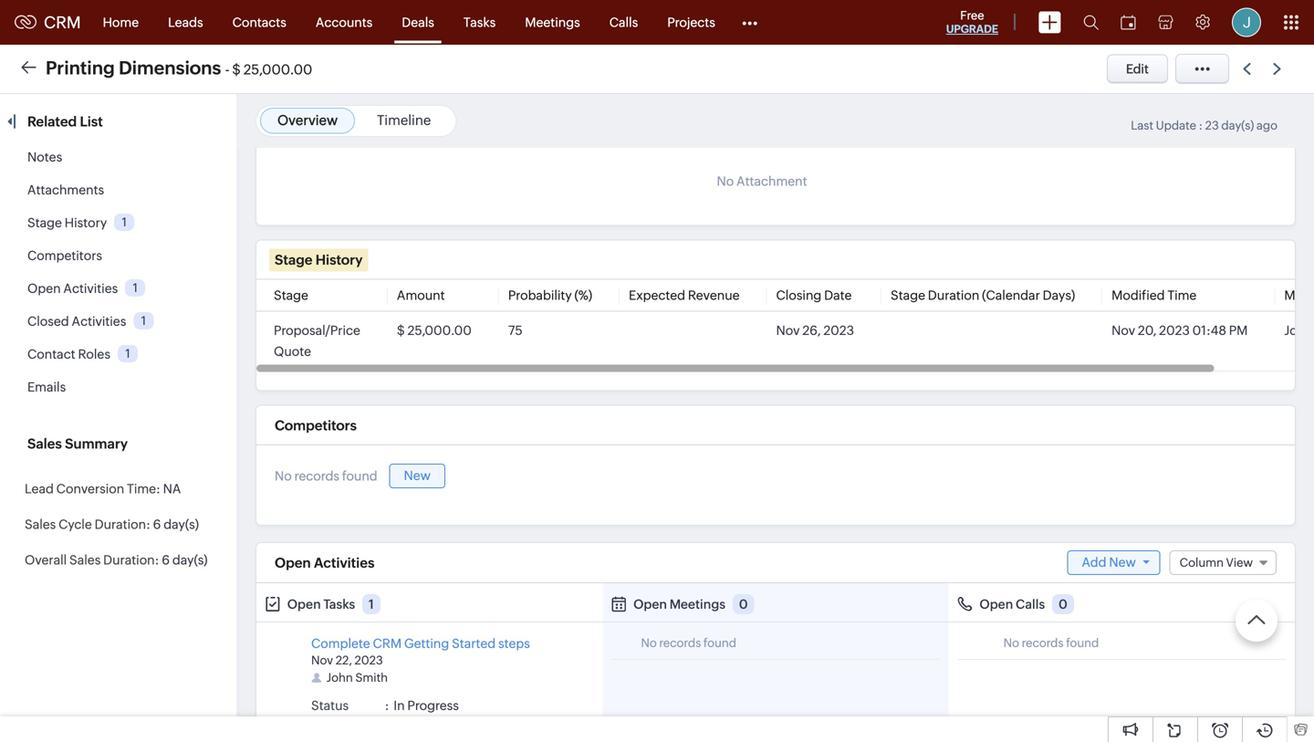 Task type: locate. For each thing, give the bounding box(es) containing it.
1 vertical spatial tasks
[[323, 597, 355, 612]]

2 horizontal spatial no records found
[[1004, 636, 1099, 650]]

john
[[1285, 323, 1313, 338], [326, 671, 353, 685]]

competitors
[[27, 248, 102, 263], [275, 418, 357, 434]]

closing date
[[776, 288, 852, 303]]

records for open meetings
[[659, 636, 701, 650]]

found for open meetings
[[704, 636, 737, 650]]

2 vertical spatial sales
[[69, 553, 101, 567]]

last
[[1131, 119, 1154, 132]]

activities up open tasks
[[314, 555, 375, 571]]

duration
[[928, 288, 980, 303]]

no records found left new link
[[275, 469, 378, 483]]

0 vertical spatial $
[[232, 62, 241, 78]]

deals link
[[387, 0, 449, 44]]

1 horizontal spatial no records found
[[641, 636, 737, 650]]

stage history up proposal/price
[[275, 252, 363, 268]]

1 horizontal spatial found
[[704, 636, 737, 650]]

nov left 26,
[[776, 323, 800, 338]]

0 vertical spatial stage history
[[27, 215, 107, 230]]

complete crm getting started steps nov 22, 2023
[[311, 636, 530, 667]]

no records found down open calls
[[1004, 636, 1099, 650]]

0 horizontal spatial new
[[404, 468, 431, 483]]

1
[[122, 215, 127, 229], [133, 281, 138, 295], [141, 314, 146, 328], [125, 347, 130, 360], [369, 597, 374, 612]]

crm
[[44, 13, 81, 32], [373, 636, 402, 651]]

leads link
[[153, 0, 218, 44]]

nov 26, 2023
[[776, 323, 854, 338]]

printing dimensions - $ 25,000.00
[[46, 58, 312, 79]]

0 vertical spatial activities
[[63, 281, 118, 296]]

2023 right 26,
[[824, 323, 854, 338]]

activities up the closed activities link on the left of page
[[63, 281, 118, 296]]

sales for sales cycle duration: 6 day(s)
[[25, 517, 56, 532]]

: left 23
[[1199, 119, 1203, 132]]

6
[[153, 517, 161, 532], [162, 553, 170, 567]]

day(s)
[[1222, 119, 1254, 132], [164, 517, 199, 532], [172, 553, 208, 567]]

no records found
[[275, 469, 378, 483], [641, 636, 737, 650], [1004, 636, 1099, 650]]

attachment
[[737, 174, 807, 188]]

create menu image
[[1039, 11, 1062, 33]]

update
[[1156, 119, 1197, 132]]

previous record image
[[1243, 63, 1251, 75]]

1 horizontal spatial meetings
[[670, 597, 726, 612]]

sales left cycle
[[25, 517, 56, 532]]

activities
[[63, 281, 118, 296], [72, 314, 126, 329], [314, 555, 375, 571]]

no records found for open calls
[[1004, 636, 1099, 650]]

smith
[[355, 671, 388, 685]]

activities up roles
[[72, 314, 126, 329]]

0 vertical spatial 25,000.00
[[244, 62, 312, 78]]

$ 25,000.00
[[397, 323, 472, 338]]

calls link
[[595, 0, 653, 44]]

1 horizontal spatial calls
[[1016, 597, 1045, 612]]

0 vertical spatial duration:
[[95, 517, 150, 532]]

pm
[[1229, 323, 1248, 338]]

closing
[[776, 288, 822, 303]]

1 right stage history link
[[122, 215, 127, 229]]

0 horizontal spatial stage history
[[27, 215, 107, 230]]

0 horizontal spatial found
[[342, 469, 378, 483]]

column view
[[1180, 556, 1253, 570]]

nov for nov 26, 2023
[[776, 323, 800, 338]]

na
[[163, 482, 181, 496]]

1 horizontal spatial 25,000.00
[[408, 323, 472, 338]]

home
[[103, 15, 139, 30]]

Other Modules field
[[730, 8, 769, 37]]

0 vertical spatial open activities
[[27, 281, 118, 296]]

crm up printing
[[44, 13, 81, 32]]

1 horizontal spatial competitors
[[275, 418, 357, 434]]

1 horizontal spatial open activities
[[275, 555, 375, 571]]

add
[[1082, 555, 1107, 570]]

sales down cycle
[[69, 553, 101, 567]]

stage history
[[27, 215, 107, 230], [275, 252, 363, 268]]

2 horizontal spatial found
[[1066, 636, 1099, 650]]

nov left 20, in the right of the page
[[1112, 323, 1136, 338]]

nov
[[776, 323, 800, 338], [1112, 323, 1136, 338], [311, 654, 333, 667]]

2023
[[824, 323, 854, 338], [1159, 323, 1190, 338], [355, 654, 383, 667]]

calendar image
[[1121, 15, 1136, 30]]

overall sales duration: 6 day(s)
[[25, 553, 208, 567]]

no records found down open meetings
[[641, 636, 737, 650]]

open
[[27, 281, 61, 296], [275, 555, 311, 571], [287, 597, 321, 612], [634, 597, 667, 612], [980, 597, 1014, 612]]

getting
[[404, 636, 449, 651]]

1 vertical spatial competitors
[[275, 418, 357, 434]]

1 vertical spatial crm
[[373, 636, 402, 651]]

0 horizontal spatial competitors
[[27, 248, 102, 263]]

0 vertical spatial tasks
[[464, 15, 496, 30]]

1 horizontal spatial stage history
[[275, 252, 363, 268]]

1 for open activities
[[133, 281, 138, 295]]

found down open meetings
[[704, 636, 737, 650]]

days)
[[1043, 288, 1075, 303]]

duration: for overall sales duration:
[[103, 553, 159, 567]]

6 down time:
[[153, 517, 161, 532]]

0 horizontal spatial john
[[326, 671, 353, 685]]

nov 20, 2023 01:48 pm
[[1112, 323, 1248, 338]]

0 horizontal spatial history
[[65, 215, 107, 230]]

01:48
[[1193, 323, 1227, 338]]

contact
[[27, 347, 75, 361]]

1 vertical spatial 6
[[162, 553, 170, 567]]

started
[[452, 636, 496, 651]]

list
[[80, 114, 103, 130]]

0 vertical spatial john
[[1285, 323, 1313, 338]]

1 vertical spatial new
[[1109, 555, 1136, 570]]

0 vertical spatial day(s)
[[1222, 119, 1254, 132]]

1 vertical spatial $
[[397, 323, 405, 338]]

status
[[311, 698, 349, 713]]

day(s) for sales cycle duration: 6 day(s)
[[164, 517, 199, 532]]

day(s) for last update : 23 day(s) ago
[[1222, 119, 1254, 132]]

25,000.00 down amount
[[408, 323, 472, 338]]

0 horizontal spatial $
[[232, 62, 241, 78]]

calls
[[610, 15, 638, 30], [1016, 597, 1045, 612]]

crm inside complete crm getting started steps nov 22, 2023
[[373, 636, 402, 651]]

2023 up the smith
[[355, 654, 383, 667]]

1 horizontal spatial records
[[659, 636, 701, 650]]

1 vertical spatial day(s)
[[164, 517, 199, 532]]

6 down sales cycle duration: 6 day(s)
[[162, 553, 170, 567]]

1 right the closed activities link on the left of page
[[141, 314, 146, 328]]

2 vertical spatial day(s)
[[172, 553, 208, 567]]

1 for closed activities
[[141, 314, 146, 328]]

activities for open activities link
[[63, 281, 118, 296]]

0 vertical spatial competitors
[[27, 248, 102, 263]]

meetings link
[[511, 0, 595, 44]]

1 horizontal spatial 2023
[[824, 323, 854, 338]]

open activities up the closed activities link on the left of page
[[27, 281, 118, 296]]

overview
[[278, 112, 338, 128]]

open activities
[[27, 281, 118, 296], [275, 555, 375, 571]]

1 vertical spatial activities
[[72, 314, 126, 329]]

contact roles
[[27, 347, 110, 361]]

:
[[1199, 119, 1203, 132], [385, 698, 389, 713]]

proposal/price
[[274, 323, 360, 338]]

accounts
[[316, 15, 373, 30]]

0 horizontal spatial no records found
[[275, 469, 378, 483]]

0 vertical spatial 6
[[153, 517, 161, 532]]

found down add
[[1066, 636, 1099, 650]]

competitors down stage history link
[[27, 248, 102, 263]]

tasks right "deals"
[[464, 15, 496, 30]]

duration: for sales cycle duration:
[[95, 517, 150, 532]]

1 vertical spatial 25,000.00
[[408, 323, 472, 338]]

1 horizontal spatial crm
[[373, 636, 402, 651]]

0 vertical spatial sales
[[27, 436, 62, 452]]

0 vertical spatial calls
[[610, 15, 638, 30]]

25,000.00 inside 'printing dimensions - $ 25,000.00'
[[244, 62, 312, 78]]

0 horizontal spatial meetings
[[525, 15, 580, 30]]

history up proposal/price
[[316, 252, 363, 268]]

upgrade
[[946, 23, 999, 35]]

nov inside complete crm getting started steps nov 22, 2023
[[311, 654, 333, 667]]

$ right -
[[232, 62, 241, 78]]

modi
[[1285, 288, 1314, 303]]

create menu element
[[1028, 0, 1073, 44]]

probability (%)
[[508, 288, 592, 303]]

duration: down sales cycle duration: 6 day(s)
[[103, 553, 159, 567]]

2 horizontal spatial records
[[1022, 636, 1064, 650]]

0 vertical spatial crm
[[44, 13, 81, 32]]

1 vertical spatial duration:
[[103, 553, 159, 567]]

1 horizontal spatial 0
[[1059, 597, 1068, 612]]

2 vertical spatial activities
[[314, 555, 375, 571]]

1 vertical spatial :
[[385, 698, 389, 713]]

0 horizontal spatial 6
[[153, 517, 161, 532]]

0 vertical spatial :
[[1199, 119, 1203, 132]]

: left in
[[385, 698, 389, 713]]

0 horizontal spatial :
[[385, 698, 389, 713]]

found left new link
[[342, 469, 378, 483]]

0 horizontal spatial 2023
[[355, 654, 383, 667]]

duration: up overall sales duration: 6 day(s)
[[95, 517, 150, 532]]

sales up lead
[[27, 436, 62, 452]]

quote
[[274, 344, 311, 359]]

revenue
[[688, 288, 740, 303]]

deals
[[402, 15, 434, 30]]

related
[[27, 114, 77, 130]]

1 vertical spatial history
[[316, 252, 363, 268]]

date
[[824, 288, 852, 303]]

lead conversion time: na
[[25, 482, 181, 496]]

1 vertical spatial stage history
[[275, 252, 363, 268]]

closed activities
[[27, 314, 126, 329]]

records
[[294, 469, 340, 483], [659, 636, 701, 650], [1022, 636, 1064, 650]]

free upgrade
[[946, 9, 999, 35]]

john down modi on the top of the page
[[1285, 323, 1313, 338]]

complete crm getting started steps link
[[311, 636, 530, 651]]

search image
[[1084, 15, 1099, 30]]

1 vertical spatial john
[[326, 671, 353, 685]]

profile image
[[1232, 8, 1262, 37]]

next record image
[[1273, 63, 1285, 75]]

sales
[[27, 436, 62, 452], [25, 517, 56, 532], [69, 553, 101, 567]]

2 horizontal spatial 2023
[[1159, 323, 1190, 338]]

1 vertical spatial meetings
[[670, 597, 726, 612]]

stage history down the attachments "link"
[[27, 215, 107, 230]]

john down 22,
[[326, 671, 353, 685]]

crm up the smith
[[373, 636, 402, 651]]

1 horizontal spatial new
[[1109, 555, 1136, 570]]

0 right open meetings
[[739, 597, 748, 612]]

stage duration (calendar days)
[[891, 288, 1075, 303]]

meetings
[[525, 15, 580, 30], [670, 597, 726, 612]]

1 horizontal spatial john
[[1285, 323, 1313, 338]]

nov left 22,
[[311, 654, 333, 667]]

0 horizontal spatial nov
[[311, 654, 333, 667]]

0 horizontal spatial 0
[[739, 597, 748, 612]]

1 0 from the left
[[739, 597, 748, 612]]

competitors down quote at left
[[275, 418, 357, 434]]

0 vertical spatial history
[[65, 215, 107, 230]]

2023 for 20,
[[1159, 323, 1190, 338]]

: in progress
[[385, 698, 459, 713]]

26,
[[803, 323, 821, 338]]

1 right open activities link
[[133, 281, 138, 295]]

0 horizontal spatial 25,000.00
[[244, 62, 312, 78]]

0 horizontal spatial calls
[[610, 15, 638, 30]]

1 horizontal spatial 6
[[162, 553, 170, 567]]

2 0 from the left
[[1059, 597, 1068, 612]]

1 vertical spatial sales
[[25, 517, 56, 532]]

1 vertical spatial calls
[[1016, 597, 1045, 612]]

23
[[1206, 119, 1219, 132]]

0 horizontal spatial records
[[294, 469, 340, 483]]

history
[[65, 215, 107, 230], [316, 252, 363, 268]]

edit button
[[1107, 54, 1168, 84]]

1 horizontal spatial $
[[397, 323, 405, 338]]

2 horizontal spatial nov
[[1112, 323, 1136, 338]]

open activities up open tasks
[[275, 555, 375, 571]]

25,000.00 right -
[[244, 62, 312, 78]]

activities for the closed activities link on the left of page
[[72, 314, 126, 329]]

1 horizontal spatial nov
[[776, 323, 800, 338]]

2023 right 20, in the right of the page
[[1159, 323, 1190, 338]]

$ down amount
[[397, 323, 405, 338]]

crm link
[[15, 13, 81, 32]]

no
[[717, 174, 734, 188], [275, 469, 292, 483], [641, 636, 657, 650], [1004, 636, 1020, 650]]

1 right roles
[[125, 347, 130, 360]]

0 horizontal spatial tasks
[[323, 597, 355, 612]]

history down the attachments "link"
[[65, 215, 107, 230]]

0 right open calls
[[1059, 597, 1068, 612]]

tasks up complete
[[323, 597, 355, 612]]

0 vertical spatial meetings
[[525, 15, 580, 30]]

duration:
[[95, 517, 150, 532], [103, 553, 159, 567]]

ago
[[1257, 119, 1278, 132]]



Task type: describe. For each thing, give the bounding box(es) containing it.
75
[[508, 323, 523, 338]]

1 horizontal spatial :
[[1199, 119, 1203, 132]]

home link
[[88, 0, 153, 44]]

0 horizontal spatial crm
[[44, 13, 81, 32]]

expected revenue
[[629, 288, 740, 303]]

timeline
[[377, 112, 431, 128]]

no attachment
[[717, 174, 807, 188]]

1 horizontal spatial history
[[316, 252, 363, 268]]

john for john 
[[1285, 323, 1313, 338]]

6 for sales cycle duration:
[[153, 517, 161, 532]]

20,
[[1138, 323, 1157, 338]]

profile element
[[1221, 0, 1272, 44]]

accounts link
[[301, 0, 387, 44]]

closed
[[27, 314, 69, 329]]

open tasks
[[287, 597, 355, 612]]

sales summary
[[27, 436, 128, 452]]

notes link
[[27, 150, 62, 164]]

probability
[[508, 288, 572, 303]]

found for open calls
[[1066, 636, 1099, 650]]

1 vertical spatial open activities
[[275, 555, 375, 571]]

leads
[[168, 15, 203, 30]]

open activities link
[[27, 281, 118, 296]]

meetings inside 'link'
[[525, 15, 580, 30]]

john smith
[[326, 671, 388, 685]]

last update : 23 day(s) ago
[[1131, 119, 1278, 132]]

2023 for 26,
[[824, 323, 854, 338]]

sales for sales summary
[[27, 436, 62, 452]]

free
[[961, 9, 985, 22]]

in
[[394, 698, 405, 713]]

stage history link
[[27, 215, 107, 230]]

john 
[[1285, 323, 1314, 338]]

progress
[[408, 698, 459, 713]]

closed activities link
[[27, 314, 126, 329]]

complete
[[311, 636, 370, 651]]

6 for overall sales duration:
[[162, 553, 170, 567]]

summary
[[65, 436, 128, 452]]

1 horizontal spatial tasks
[[464, 15, 496, 30]]

amount
[[397, 288, 445, 303]]

emails
[[27, 380, 66, 394]]

edit
[[1126, 62, 1149, 76]]

2023 inside complete crm getting started steps nov 22, 2023
[[355, 654, 383, 667]]

0 vertical spatial new
[[404, 468, 431, 483]]

no records found for open meetings
[[641, 636, 737, 650]]

conversion
[[56, 482, 124, 496]]

modified time
[[1112, 288, 1197, 303]]

sales cycle duration: 6 day(s)
[[25, 517, 199, 532]]

0 for meetings
[[739, 597, 748, 612]]

nov for nov 20, 2023 01:48 pm
[[1112, 323, 1136, 338]]

roles
[[78, 347, 110, 361]]

column
[[1180, 556, 1224, 570]]

open calls
[[980, 597, 1045, 612]]

proposal/price quote
[[274, 323, 360, 359]]

(%)
[[575, 288, 592, 303]]

dimensions
[[119, 58, 221, 79]]

view
[[1226, 556, 1253, 570]]

attachments link
[[27, 183, 104, 197]]

(calendar
[[982, 288, 1040, 303]]

printing
[[46, 58, 115, 79]]

projects
[[668, 15, 716, 30]]

expected
[[629, 288, 686, 303]]

1 for contact roles
[[125, 347, 130, 360]]

modified
[[1112, 288, 1165, 303]]

open meetings
[[634, 597, 726, 612]]

new link
[[389, 464, 445, 488]]

22,
[[336, 654, 352, 667]]

tasks link
[[449, 0, 511, 44]]

add new
[[1082, 555, 1136, 570]]

lead
[[25, 482, 54, 496]]

contacts
[[232, 15, 286, 30]]

contact roles link
[[27, 347, 110, 361]]

1 up complete
[[369, 597, 374, 612]]

timeline link
[[377, 112, 431, 128]]

steps
[[498, 636, 530, 651]]

emails link
[[27, 380, 66, 394]]

competitors link
[[27, 248, 102, 263]]

overall
[[25, 553, 67, 567]]

time
[[1168, 288, 1197, 303]]

1 for stage history
[[122, 215, 127, 229]]

records for open calls
[[1022, 636, 1064, 650]]

search element
[[1073, 0, 1110, 45]]

Column View field
[[1170, 550, 1277, 575]]

projects link
[[653, 0, 730, 44]]

attachments
[[27, 183, 104, 197]]

0 for calls
[[1059, 597, 1068, 612]]

0 horizontal spatial open activities
[[27, 281, 118, 296]]

day(s) for overall sales duration: 6 day(s)
[[172, 553, 208, 567]]

$ inside 'printing dimensions - $ 25,000.00'
[[232, 62, 241, 78]]

notes
[[27, 150, 62, 164]]

-
[[225, 62, 229, 78]]

john for john smith
[[326, 671, 353, 685]]



Task type: vqa. For each thing, say whether or not it's contained in the screenshot.
DATA
no



